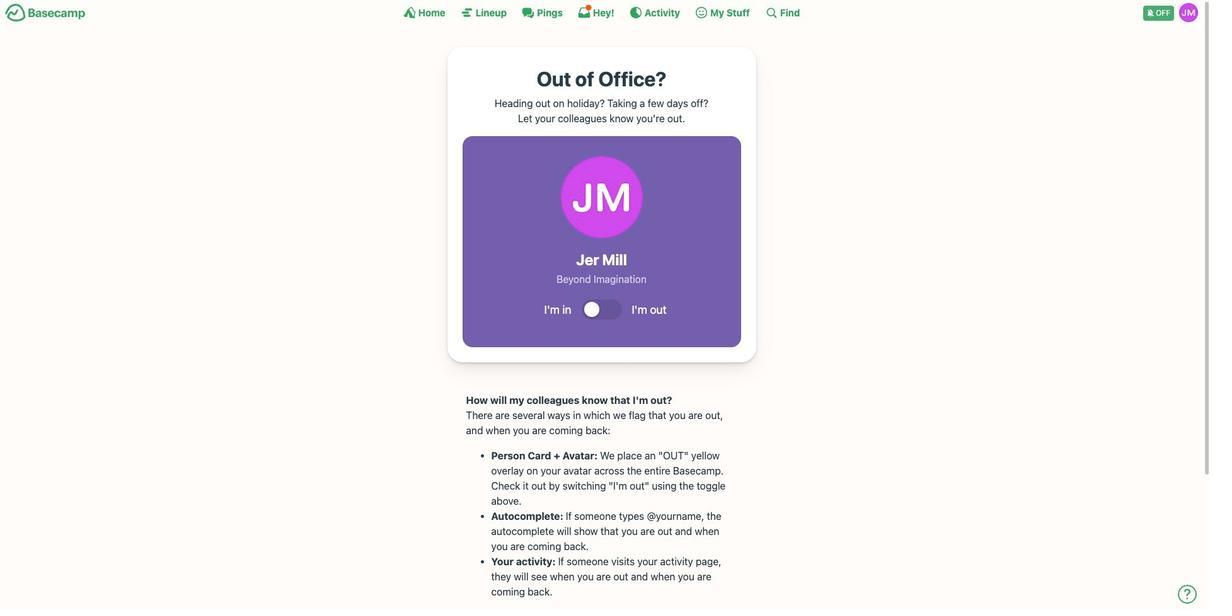 Task type: locate. For each thing, give the bounding box(es) containing it.
switch accounts image
[[5, 3, 86, 23]]

jer mill image
[[1180, 3, 1199, 22]]



Task type: describe. For each thing, give the bounding box(es) containing it.
keyboard shortcut: ⌘ + / image
[[765, 6, 778, 19]]

main element
[[0, 0, 1204, 25]]



Task type: vqa. For each thing, say whether or not it's contained in the screenshot.
switch accounts 'image'
yes



